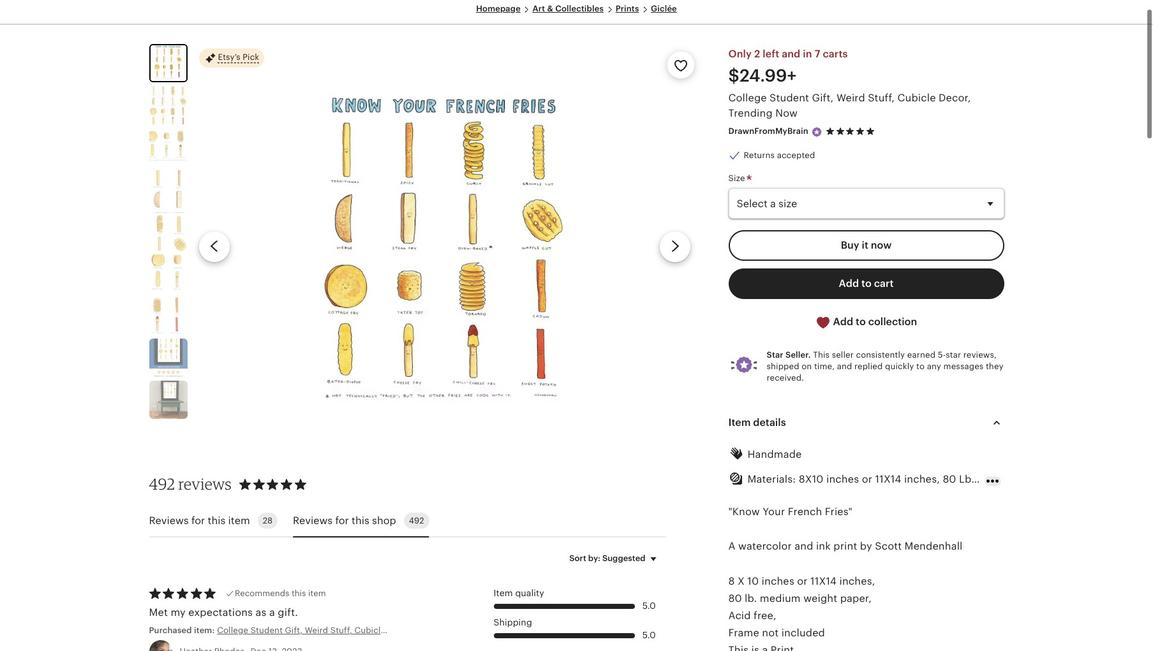 Task type: describe. For each thing, give the bounding box(es) containing it.
shipped
[[767, 362, 799, 371]]

stuff, inside college student gift, weird stuff, cubicle decor, trending now
[[868, 92, 895, 104]]

met
[[149, 607, 168, 619]]

fries"
[[825, 506, 852, 518]]

drawnfrommybrain
[[728, 127, 808, 136]]

prints link
[[616, 4, 639, 13]]

college student gift weird stuff cubicle decor trending now image 9 image
[[149, 381, 187, 419]]

buy it now
[[841, 239, 892, 252]]

item details button
[[717, 407, 1015, 438]]

inches
[[762, 575, 794, 587]]

it
[[862, 239, 868, 252]]

homepage
[[476, 4, 521, 13]]

reviews for reviews for this item
[[149, 515, 189, 527]]

1 vertical spatial student
[[251, 626, 283, 636]]

80
[[728, 593, 742, 605]]

decor, inside college student gift, weird stuff, cubicle decor, trending now
[[939, 92, 971, 104]]

college student gift weird stuff cubicle decor trending now image 6 image
[[149, 255, 187, 293]]

included
[[781, 627, 825, 639]]

a
[[269, 607, 275, 619]]

only 2 left and in 7 carts $24.99+
[[728, 48, 848, 86]]

28
[[263, 516, 272, 526]]

&
[[547, 4, 553, 13]]

lb.
[[745, 593, 757, 605]]

sort by: suggested button
[[560, 546, 670, 573]]

1 horizontal spatial college student gift weird stuff cubicle decor trending now image 1 image
[[242, 44, 647, 449]]

watercolor
[[738, 541, 792, 553]]

add to collection button
[[728, 307, 1004, 338]]

reviews
[[178, 475, 232, 494]]

mendenhall
[[905, 541, 963, 553]]

item quality
[[494, 589, 544, 599]]

as
[[256, 607, 266, 619]]

free,
[[754, 610, 776, 622]]

art & collectibles
[[532, 4, 604, 13]]

earned
[[907, 350, 936, 360]]

"know your french fries"
[[728, 506, 852, 518]]

gift, inside college student gift, weird stuff, cubicle decor, trending now
[[812, 92, 834, 104]]

5.0 for shipping
[[642, 630, 656, 640]]

handmade
[[748, 448, 802, 460]]

add for add to cart
[[839, 278, 859, 290]]

492 for 492
[[409, 516, 424, 526]]

quality
[[515, 589, 544, 599]]

college student gift, weird stuff, cubicle decor, trending now
[[728, 92, 971, 119]]

1 vertical spatial item
[[308, 589, 326, 599]]

this
[[813, 350, 830, 360]]

frame
[[728, 627, 759, 639]]

$24.99+
[[728, 66, 797, 86]]

2
[[754, 48, 760, 60]]

in
[[803, 48, 812, 60]]

now
[[871, 239, 892, 252]]

college inside college student gift, weird stuff, cubicle decor, trending now
[[728, 92, 767, 104]]

they
[[986, 362, 1003, 371]]

and inside this seller consistently earned 5-star reviews, shipped on time, and replied quickly to any messages they received.
[[837, 362, 852, 371]]

tab list containing reviews for this item
[[149, 506, 666, 538]]

only
[[728, 48, 752, 60]]

carts
[[823, 48, 848, 60]]

student inside college student gift, weird stuff, cubicle decor, trending now
[[770, 92, 809, 104]]

reviews,
[[963, 350, 997, 360]]

item:
[[194, 626, 215, 636]]

1 vertical spatial college
[[217, 626, 248, 636]]

cubicle inside college student gift, weird stuff, cubicle decor, trending now
[[897, 92, 936, 104]]

print
[[834, 541, 857, 553]]

shop
[[372, 515, 396, 527]]

size
[[728, 174, 747, 183]]

etsy's pick
[[218, 53, 259, 62]]

seller
[[832, 350, 854, 360]]

a watercolor and ink print by scott mendenhall
[[728, 541, 963, 553]]

art
[[532, 4, 545, 13]]

by:
[[588, 554, 600, 564]]

quickly
[[885, 362, 914, 371]]

your
[[763, 506, 785, 518]]

this seller consistently earned 5-star reviews, shipped on time, and replied quickly to any messages they received.
[[767, 350, 1003, 383]]

for for shop
[[335, 515, 349, 527]]

add to cart
[[839, 278, 894, 290]]

star
[[767, 350, 783, 360]]

1 horizontal spatial this
[[292, 589, 306, 599]]

met my expectations as a gift.
[[149, 607, 298, 619]]

drawnfrommybrain link
[[728, 127, 808, 136]]

star seller.
[[767, 350, 811, 360]]



Task type: vqa. For each thing, say whether or not it's contained in the screenshot.
Star Seller.
yes



Task type: locate. For each thing, give the bounding box(es) containing it.
sort by: suggested
[[569, 554, 645, 564]]

0 vertical spatial 492
[[149, 475, 175, 494]]

item details
[[728, 416, 786, 428]]

giclée
[[651, 4, 677, 13]]

shipping
[[494, 618, 532, 628]]

reviews right the 28
[[293, 515, 333, 527]]

1 horizontal spatial gift,
[[812, 92, 834, 104]]

1 vertical spatial 492
[[409, 516, 424, 526]]

0 vertical spatial cubicle
[[897, 92, 936, 104]]

0 horizontal spatial item
[[494, 589, 513, 599]]

college student gift, weird stuff, cubicle decor, trending now link
[[217, 625, 473, 637]]

5.0
[[642, 601, 656, 611], [642, 630, 656, 640]]

2 5.0 from the top
[[642, 630, 656, 640]]

inches,
[[839, 575, 875, 587]]

1 vertical spatial trending
[[416, 626, 452, 636]]

for down reviews
[[191, 515, 205, 527]]

1 horizontal spatial college
[[728, 92, 767, 104]]

college down met my expectations as a gift.
[[217, 626, 248, 636]]

add for add to collection
[[833, 316, 853, 328]]

and left 'in'
[[782, 48, 800, 60]]

replied
[[854, 362, 883, 371]]

now left shipping
[[454, 626, 473, 636]]

8
[[728, 575, 735, 587]]

to for collection
[[856, 316, 866, 328]]

item for item quality
[[494, 589, 513, 599]]

0 vertical spatial to
[[861, 278, 872, 290]]

2 for from the left
[[335, 515, 349, 527]]

0 vertical spatial add
[[839, 278, 859, 290]]

buy it now button
[[728, 230, 1004, 261]]

received.
[[767, 373, 804, 383]]

college student gift weird stuff cubicle decor trending now image 3 image
[[149, 128, 187, 167]]

weird down recommends this item
[[305, 626, 328, 636]]

cubicle
[[897, 92, 936, 104], [354, 626, 386, 636]]

add up the "seller"
[[833, 316, 853, 328]]

0 horizontal spatial cubicle
[[354, 626, 386, 636]]

1 horizontal spatial cubicle
[[897, 92, 936, 104]]

for left shop
[[335, 515, 349, 527]]

1 horizontal spatial weird
[[836, 92, 865, 104]]

french
[[788, 506, 822, 518]]

student down only 2 left and in 7 carts $24.99+
[[770, 92, 809, 104]]

collection
[[868, 316, 917, 328]]

buy
[[841, 239, 859, 252]]

1 horizontal spatial reviews
[[293, 515, 333, 527]]

star
[[946, 350, 961, 360]]

returns
[[744, 150, 775, 160]]

acid
[[728, 610, 751, 622]]

details
[[753, 416, 786, 428]]

now up drawnfrommybrain link
[[775, 107, 798, 119]]

11x14
[[810, 575, 837, 587]]

this up gift.
[[292, 589, 306, 599]]

1 reviews from the left
[[149, 515, 189, 527]]

0 vertical spatial now
[[775, 107, 798, 119]]

menu bar
[[153, 3, 1000, 25]]

0 vertical spatial decor,
[[939, 92, 971, 104]]

0 horizontal spatial college student gift weird stuff cubicle decor trending now image 1 image
[[150, 45, 186, 81]]

492 reviews
[[149, 475, 232, 494]]

1 5.0 from the top
[[642, 601, 656, 611]]

1 horizontal spatial item
[[308, 589, 326, 599]]

5-
[[938, 350, 946, 360]]

1 vertical spatial 5.0
[[642, 630, 656, 640]]

492
[[149, 475, 175, 494], [409, 516, 424, 526]]

0 horizontal spatial now
[[454, 626, 473, 636]]

add to collection
[[831, 316, 917, 328]]

add left cart
[[839, 278, 859, 290]]

1 horizontal spatial 492
[[409, 516, 424, 526]]

and inside only 2 left and in 7 carts $24.99+
[[782, 48, 800, 60]]

homepage link
[[476, 4, 521, 13]]

college student gift weird stuff cubicle decor trending now image 4 image
[[149, 170, 187, 209]]

trending inside college student gift, weird stuff, cubicle decor, trending now
[[728, 107, 773, 119]]

492 left reviews
[[149, 475, 175, 494]]

0 horizontal spatial 492
[[149, 475, 175, 494]]

to inside this seller consistently earned 5-star reviews, shipped on time, and replied quickly to any messages they received.
[[916, 362, 925, 371]]

weight
[[803, 593, 837, 605]]

etsy's pick button
[[199, 48, 264, 68]]

to for cart
[[861, 278, 872, 290]]

suggested
[[602, 554, 645, 564]]

messages
[[943, 362, 984, 371]]

1 horizontal spatial for
[[335, 515, 349, 527]]

1 horizontal spatial item
[[728, 416, 751, 428]]

paper,
[[840, 593, 872, 605]]

8 x 10 inches or 11x14 inches, 80 lb. medium weight paper, acid free, frame not included
[[728, 575, 875, 639]]

gift, down gift.
[[285, 626, 303, 636]]

item left the 28
[[228, 515, 250, 527]]

item
[[728, 416, 751, 428], [494, 589, 513, 599]]

medium
[[760, 593, 801, 605]]

college student gift weird stuff cubicle decor trending now image 7 image
[[149, 297, 187, 335]]

college student gift weird stuff cubicle decor trending now image 2 image
[[149, 86, 187, 125]]

0 vertical spatial stuff,
[[868, 92, 895, 104]]

10
[[747, 575, 759, 587]]

college down $24.99+
[[728, 92, 767, 104]]

art & collectibles link
[[532, 4, 604, 13]]

7
[[815, 48, 820, 60]]

to left collection
[[856, 316, 866, 328]]

0 vertical spatial student
[[770, 92, 809, 104]]

reviews for reviews for this shop
[[293, 515, 333, 527]]

to left cart
[[861, 278, 872, 290]]

1 horizontal spatial stuff,
[[868, 92, 895, 104]]

0 horizontal spatial student
[[251, 626, 283, 636]]

1 vertical spatial cubicle
[[354, 626, 386, 636]]

or
[[797, 575, 808, 587]]

college
[[728, 92, 767, 104], [217, 626, 248, 636]]

5.0 for item quality
[[642, 601, 656, 611]]

accepted
[[777, 150, 815, 160]]

and down the "seller"
[[837, 362, 852, 371]]

my
[[171, 607, 186, 619]]

prints
[[616, 4, 639, 13]]

gift,
[[812, 92, 834, 104], [285, 626, 303, 636]]

0 horizontal spatial college
[[217, 626, 248, 636]]

for for item
[[191, 515, 205, 527]]

student down a
[[251, 626, 283, 636]]

2 horizontal spatial this
[[352, 515, 369, 527]]

collectibles
[[555, 4, 604, 13]]

item left the details
[[728, 416, 751, 428]]

college student gift weird stuff cubicle decor trending now image 8 image
[[149, 339, 187, 377]]

0 vertical spatial college
[[728, 92, 767, 104]]

0 vertical spatial gift,
[[812, 92, 834, 104]]

student
[[770, 92, 809, 104], [251, 626, 283, 636]]

1 vertical spatial weird
[[305, 626, 328, 636]]

0 vertical spatial trending
[[728, 107, 773, 119]]

left
[[763, 48, 779, 60]]

consistently
[[856, 350, 905, 360]]

2 vertical spatial to
[[916, 362, 925, 371]]

1 vertical spatial add
[[833, 316, 853, 328]]

2 reviews from the left
[[293, 515, 333, 527]]

item
[[228, 515, 250, 527], [308, 589, 326, 599]]

cart
[[874, 278, 894, 290]]

0 vertical spatial item
[[228, 515, 250, 527]]

"know
[[728, 506, 760, 518]]

expectations
[[188, 607, 253, 619]]

etsy's
[[218, 53, 240, 62]]

by
[[860, 541, 872, 553]]

1 horizontal spatial now
[[775, 107, 798, 119]]

this left shop
[[352, 515, 369, 527]]

0 vertical spatial weird
[[836, 92, 865, 104]]

0 vertical spatial and
[[782, 48, 800, 60]]

menu bar containing homepage
[[153, 3, 1000, 25]]

1 vertical spatial item
[[494, 589, 513, 599]]

0 horizontal spatial decor,
[[388, 626, 414, 636]]

purchased
[[149, 626, 192, 636]]

college student gift weird stuff cubicle decor trending now image 5 image
[[149, 213, 187, 251]]

college student gift weird stuff cubicle decor trending now image 1 image
[[242, 44, 647, 449], [150, 45, 186, 81]]

0 horizontal spatial item
[[228, 515, 250, 527]]

0 horizontal spatial weird
[[305, 626, 328, 636]]

0 horizontal spatial for
[[191, 515, 205, 527]]

1 vertical spatial and
[[837, 362, 852, 371]]

2 vertical spatial and
[[795, 541, 813, 553]]

purchased item: college student gift, weird stuff, cubicle decor, trending now
[[149, 626, 473, 636]]

reviews down 492 reviews
[[149, 515, 189, 527]]

1 horizontal spatial student
[[770, 92, 809, 104]]

1 vertical spatial decor,
[[388, 626, 414, 636]]

ink
[[816, 541, 831, 553]]

tab list
[[149, 506, 666, 538]]

0 horizontal spatial gift,
[[285, 626, 303, 636]]

gift.
[[278, 607, 298, 619]]

492 right shop
[[409, 516, 424, 526]]

add to cart button
[[728, 269, 1004, 299]]

x
[[738, 575, 745, 587]]

this for item
[[208, 515, 225, 527]]

time,
[[814, 362, 835, 371]]

1 for from the left
[[191, 515, 205, 527]]

recommends
[[235, 589, 289, 599]]

this down reviews
[[208, 515, 225, 527]]

returns accepted
[[744, 150, 815, 160]]

to
[[861, 278, 872, 290], [856, 316, 866, 328], [916, 362, 925, 371]]

item for item details
[[728, 416, 751, 428]]

weird down carts
[[836, 92, 865, 104]]

and left ink
[[795, 541, 813, 553]]

1 horizontal spatial decor,
[[939, 92, 971, 104]]

recommends this item
[[235, 589, 326, 599]]

this
[[208, 515, 225, 527], [352, 515, 369, 527], [292, 589, 306, 599]]

item up purchased item: college student gift, weird stuff, cubicle decor, trending now
[[308, 589, 326, 599]]

0 horizontal spatial reviews
[[149, 515, 189, 527]]

to down earned
[[916, 362, 925, 371]]

0 horizontal spatial this
[[208, 515, 225, 527]]

1 vertical spatial gift,
[[285, 626, 303, 636]]

1 vertical spatial to
[[856, 316, 866, 328]]

1 vertical spatial now
[[454, 626, 473, 636]]

now inside college student gift, weird stuff, cubicle decor, trending now
[[775, 107, 798, 119]]

1 vertical spatial stuff,
[[330, 626, 352, 636]]

0 horizontal spatial trending
[[416, 626, 452, 636]]

492 for 492 reviews
[[149, 475, 175, 494]]

0 vertical spatial 5.0
[[642, 601, 656, 611]]

1 horizontal spatial trending
[[728, 107, 773, 119]]

seller.
[[785, 350, 811, 360]]

this for shop
[[352, 515, 369, 527]]

gift, up star_seller icon in the top right of the page
[[812, 92, 834, 104]]

item left quality
[[494, 589, 513, 599]]

star_seller image
[[811, 126, 822, 138]]

add
[[839, 278, 859, 290], [833, 316, 853, 328]]

0 vertical spatial item
[[728, 416, 751, 428]]

0 horizontal spatial stuff,
[[330, 626, 352, 636]]

item inside dropdown button
[[728, 416, 751, 428]]

reviews for this item
[[149, 515, 250, 527]]

on
[[802, 362, 812, 371]]

weird inside college student gift, weird stuff, cubicle decor, trending now
[[836, 92, 865, 104]]

pick
[[243, 53, 259, 62]]

a
[[728, 541, 735, 553]]



